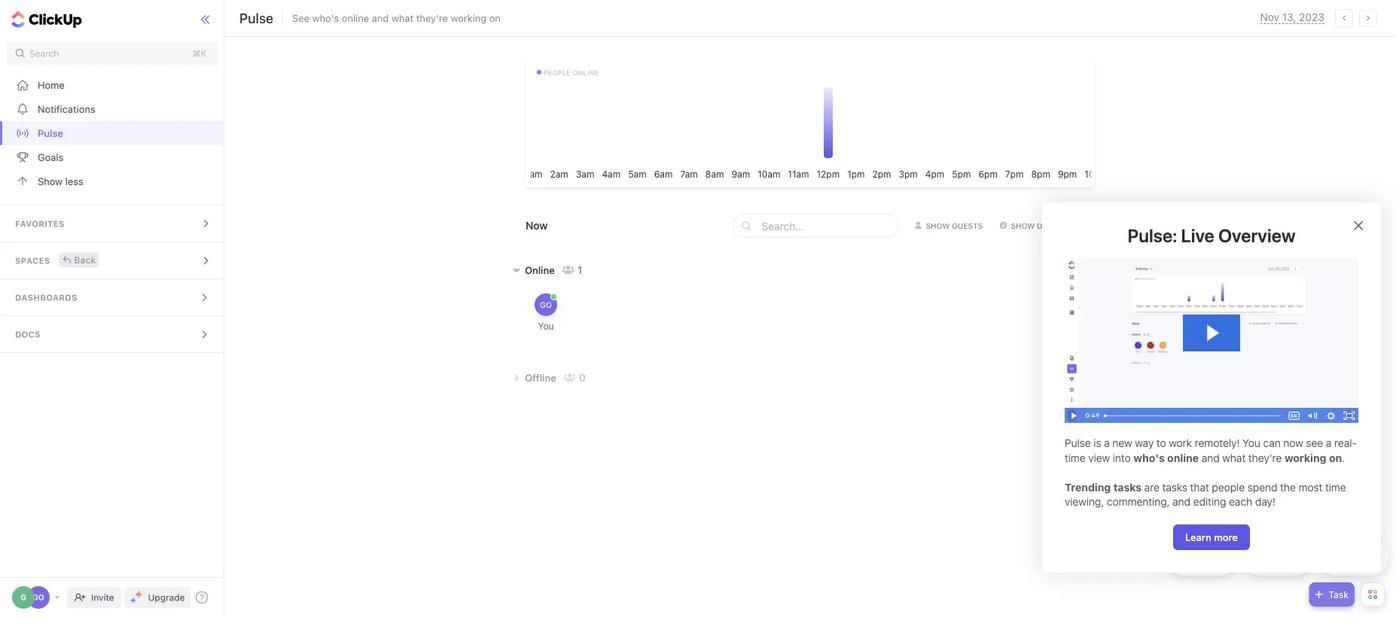Task type: locate. For each thing, give the bounding box(es) containing it.
time left "view"
[[1065, 452, 1086, 464]]

1 vertical spatial on
[[1329, 452, 1342, 464]]

2 tasks from the left
[[1162, 481, 1187, 494]]

docs
[[15, 330, 41, 340]]

go right g
[[33, 593, 44, 602]]

3am
[[576, 169, 594, 179]]

1 vertical spatial and
[[1202, 452, 1220, 464]]

0 horizontal spatial show
[[38, 176, 63, 187]]

tasks for are
[[1162, 481, 1187, 494]]

2 horizontal spatial pulse
[[1065, 437, 1091, 449]]

1 horizontal spatial pulse
[[239, 10, 273, 26]]

0 vertical spatial who's
[[312, 12, 339, 24]]

2 vertical spatial and
[[1173, 496, 1191, 508]]

show
[[38, 176, 63, 187], [926, 222, 950, 230], [1011, 222, 1035, 230]]

online down work
[[1167, 452, 1199, 464]]

online inside pulse: live overview "dialog"
[[1167, 452, 1199, 464]]

goals
[[38, 152, 63, 163]]

1 vertical spatial go
[[33, 593, 44, 602]]

0 vertical spatial and
[[372, 12, 389, 24]]

online right the people
[[573, 69, 599, 76]]

home
[[38, 79, 65, 91]]

who's
[[312, 12, 339, 24], [1134, 452, 1165, 464]]

0 horizontal spatial you
[[538, 321, 554, 331]]

pulse up goals
[[38, 128, 63, 139]]

you
[[538, 321, 554, 331], [1243, 437, 1260, 449]]

0 horizontal spatial online
[[342, 12, 369, 24]]

1 vertical spatial you
[[1243, 437, 1260, 449]]

go inside sidebar navigation
[[33, 593, 44, 602]]

that
[[1190, 481, 1209, 494]]

1 horizontal spatial tasks
[[1162, 481, 1187, 494]]

upgrade
[[148, 593, 185, 603]]

pulse
[[239, 10, 273, 26], [38, 128, 63, 139], [1065, 437, 1091, 449]]

you up who's online and what they're working on .
[[1243, 437, 1260, 449]]

1 vertical spatial they're
[[1248, 452, 1282, 464]]

notifications link
[[0, 97, 225, 121]]

online right see
[[342, 12, 369, 24]]

learn more
[[1185, 532, 1238, 543]]

0 horizontal spatial go
[[33, 593, 44, 602]]

0 vertical spatial working
[[451, 12, 487, 24]]

you inside pulse is a new way to work remotely! you can now see a real- time view into
[[1243, 437, 1260, 449]]

1 horizontal spatial working
[[1285, 452, 1326, 464]]

0 horizontal spatial time
[[1065, 452, 1086, 464]]

1 tasks from the left
[[1114, 481, 1142, 494]]

viewing,
[[1065, 496, 1104, 508]]

1 vertical spatial time
[[1325, 481, 1346, 494]]

excel
[[1184, 553, 1205, 563]]

you up offline
[[538, 321, 554, 331]]

and
[[372, 12, 389, 24], [1202, 452, 1220, 464], [1173, 496, 1191, 508]]

who's online and what they're working on .
[[1134, 452, 1345, 464]]

1 horizontal spatial a
[[1326, 437, 1332, 449]]

show left the details
[[1011, 222, 1035, 230]]

7am
[[680, 169, 698, 179]]

9am
[[732, 169, 750, 179]]

the
[[1280, 481, 1296, 494]]

1 vertical spatial online
[[573, 69, 599, 76]]

0 vertical spatial time
[[1065, 452, 1086, 464]]

who's inside pulse: live overview "dialog"
[[1134, 452, 1165, 464]]

4pm
[[925, 169, 944, 179]]

13,
[[1282, 11, 1296, 23]]

1 horizontal spatial time
[[1325, 481, 1346, 494]]

sparkle svg 1 image
[[135, 591, 143, 599]]

1 vertical spatial working
[[1285, 452, 1326, 464]]

0 horizontal spatial a
[[1104, 437, 1110, 449]]

0 vertical spatial what
[[391, 12, 413, 24]]

day!
[[1255, 496, 1275, 508]]

1 horizontal spatial you
[[1243, 437, 1260, 449]]

they're inside pulse: live overview "dialog"
[[1248, 452, 1282, 464]]

learn
[[1185, 532, 1211, 543]]

1
[[577, 264, 582, 276]]

0 horizontal spatial they're
[[416, 12, 448, 24]]

pulse left is
[[1065, 437, 1091, 449]]

show down goals
[[38, 176, 63, 187]]

pulse left see
[[239, 10, 273, 26]]

1 horizontal spatial online
[[573, 69, 599, 76]]

0 vertical spatial pulse
[[239, 10, 273, 26]]

2 vertical spatial pulse
[[1065, 437, 1091, 449]]

pulse: live overview dialog
[[1042, 203, 1381, 573]]

back link
[[59, 253, 99, 268]]

what
[[391, 12, 413, 24], [1222, 452, 1246, 464]]

8am
[[705, 169, 724, 179]]

show left guests
[[926, 222, 950, 230]]

tasks right are
[[1162, 481, 1187, 494]]

details
[[1037, 222, 1069, 230]]

and inside are tasks that people spend the most time viewing, commenting, and editing each day!
[[1173, 496, 1191, 508]]

1pm 2pm 3pm 4pm 5pm 6pm 7pm 8pm 9pm
[[847, 169, 1077, 179]]

0 horizontal spatial and
[[372, 12, 389, 24]]

working
[[451, 12, 487, 24], [1285, 452, 1326, 464]]

tasks
[[1114, 481, 1142, 494], [1162, 481, 1187, 494]]

0
[[579, 372, 586, 384]]

on
[[489, 12, 501, 24], [1329, 452, 1342, 464]]

1 vertical spatial who's
[[1134, 452, 1165, 464]]

0 vertical spatial on
[[489, 12, 501, 24]]

time right most
[[1325, 481, 1346, 494]]

working inside pulse: live overview "dialog"
[[1285, 452, 1326, 464]]

0 horizontal spatial pulse
[[38, 128, 63, 139]]

online
[[525, 265, 555, 276]]

2 vertical spatial online
[[1167, 452, 1199, 464]]

1 horizontal spatial on
[[1329, 452, 1342, 464]]

0 horizontal spatial tasks
[[1114, 481, 1142, 494]]

go
[[540, 300, 552, 309], [33, 593, 44, 602]]

1 a from the left
[[1104, 437, 1110, 449]]

g
[[20, 593, 26, 602]]

show less
[[38, 176, 83, 187]]

pulse is a new way to work remotely! you can now see a real- time view into
[[1065, 437, 1357, 464]]

1 horizontal spatial who's
[[1134, 452, 1165, 464]]

2am 3am 4am 5am 6am 7am 8am 9am 10am 11am
[[550, 169, 809, 179]]

1 horizontal spatial show
[[926, 222, 950, 230]]

time inside are tasks that people spend the most time viewing, commenting, and editing each day!
[[1325, 481, 1346, 494]]

a right see
[[1326, 437, 1332, 449]]

11am
[[788, 169, 809, 179]]

2 horizontal spatial online
[[1167, 452, 1199, 464]]

1 vertical spatial pulse
[[38, 128, 63, 139]]

0 horizontal spatial working
[[451, 12, 487, 24]]

1 vertical spatial what
[[1222, 452, 1246, 464]]

0 horizontal spatial what
[[391, 12, 413, 24]]

favorites button
[[0, 206, 225, 242]]

see who's online and what they're working on
[[292, 12, 501, 24]]

show inside sidebar navigation
[[38, 176, 63, 187]]

online for who's online and what they're working on .
[[1167, 452, 1199, 464]]

show details
[[1011, 222, 1069, 230]]

5pm
[[952, 169, 971, 179]]

1 horizontal spatial they're
[[1248, 452, 1282, 464]]

are tasks that people spend the most time viewing, commenting, and editing each day!
[[1065, 481, 1349, 508]]

who's right see
[[312, 12, 339, 24]]

0 horizontal spatial who's
[[312, 12, 339, 24]]

spend
[[1248, 481, 1278, 494]]

more
[[1214, 532, 1238, 543]]

tasks up commenting, at the bottom right of the page
[[1114, 481, 1142, 494]]

way
[[1135, 437, 1154, 449]]

now
[[526, 220, 548, 232]]

× button
[[1353, 214, 1364, 235]]

1 horizontal spatial and
[[1173, 496, 1191, 508]]

1am
[[526, 169, 543, 179]]

0 vertical spatial they're
[[416, 12, 448, 24]]

go down online
[[540, 300, 552, 309]]

tasks inside are tasks that people spend the most time viewing, commenting, and editing each day!
[[1162, 481, 1187, 494]]

2 horizontal spatial show
[[1011, 222, 1035, 230]]

online
[[342, 12, 369, 24], [573, 69, 599, 76], [1167, 452, 1199, 464]]

most
[[1299, 481, 1323, 494]]

now
[[1283, 437, 1303, 449]]

0 vertical spatial online
[[342, 12, 369, 24]]

live
[[1181, 225, 1214, 246]]

9pm
[[1058, 169, 1077, 179]]

who's down way
[[1134, 452, 1165, 464]]

1 horizontal spatial what
[[1222, 452, 1246, 464]]

time
[[1065, 452, 1086, 464], [1325, 481, 1346, 494]]

a right is
[[1104, 437, 1110, 449]]

0 vertical spatial go
[[540, 300, 552, 309]]

a
[[1104, 437, 1110, 449], [1326, 437, 1332, 449]]

0 vertical spatial you
[[538, 321, 554, 331]]



Task type: vqa. For each thing, say whether or not it's contained in the screenshot.
working within Pulse: Live Overview dialog
yes



Task type: describe. For each thing, give the bounding box(es) containing it.
trending tasks
[[1065, 481, 1142, 494]]

notifications
[[38, 104, 95, 115]]

⌘k
[[192, 48, 207, 59]]

pulse inside sidebar navigation
[[38, 128, 63, 139]]

spaces
[[15, 256, 50, 266]]

show for show guests
[[926, 222, 950, 230]]

task
[[1329, 590, 1349, 600]]

2 a from the left
[[1326, 437, 1332, 449]]

overview
[[1218, 225, 1296, 246]]

time inside pulse is a new way to work remotely! you can now see a real- time view into
[[1065, 452, 1086, 464]]

12pm
[[817, 169, 840, 179]]

new
[[1112, 437, 1132, 449]]

what inside pulse: live overview "dialog"
[[1222, 452, 1246, 464]]

people
[[544, 69, 571, 76]]

nov 13, 2023
[[1260, 11, 1325, 23]]

on inside pulse: live overview "dialog"
[[1329, 452, 1342, 464]]

dashboards
[[15, 293, 77, 303]]

online for people online
[[573, 69, 599, 76]]

see
[[292, 12, 309, 24]]

Search... text field
[[762, 215, 893, 237]]

invite
[[91, 593, 114, 603]]

pulse:
[[1128, 225, 1177, 246]]

is
[[1094, 437, 1101, 449]]

×
[[1353, 214, 1364, 235]]

home link
[[0, 73, 225, 97]]

2 horizontal spatial and
[[1202, 452, 1220, 464]]

can
[[1263, 437, 1281, 449]]

0 horizontal spatial on
[[489, 12, 501, 24]]

favorites
[[15, 219, 64, 229]]

1 horizontal spatial go
[[540, 300, 552, 309]]

pulse link
[[0, 121, 225, 145]]

.
[[1342, 452, 1345, 464]]

4am
[[602, 169, 621, 179]]

5am
[[628, 169, 647, 179]]

show for show less
[[38, 176, 63, 187]]

offline
[[525, 372, 556, 384]]

editing
[[1193, 496, 1226, 508]]

7pm
[[1005, 169, 1024, 179]]

commenting,
[[1107, 496, 1170, 508]]

2023
[[1299, 11, 1325, 23]]

6am
[[654, 169, 673, 179]]

nov
[[1260, 11, 1279, 23]]

work
[[1169, 437, 1192, 449]]

excel & csv
[[1184, 553, 1233, 563]]

into
[[1113, 452, 1131, 464]]

show for show details
[[1011, 222, 1035, 230]]

goals link
[[0, 145, 225, 169]]

real-
[[1334, 437, 1357, 449]]

back
[[74, 255, 96, 265]]

trending
[[1065, 481, 1111, 494]]

1pm
[[847, 169, 865, 179]]

2pm
[[872, 169, 891, 179]]

are
[[1144, 481, 1160, 494]]

8pm
[[1031, 169, 1050, 179]]

to
[[1156, 437, 1166, 449]]

&
[[1208, 553, 1214, 563]]

g go
[[20, 593, 44, 602]]

less
[[65, 176, 83, 187]]

see
[[1306, 437, 1323, 449]]

sidebar navigation
[[0, 0, 227, 617]]

excel & csv link
[[1166, 538, 1238, 576]]

learn more button
[[1173, 525, 1250, 550]]

people online
[[544, 69, 599, 76]]

10pm
[[1085, 169, 1108, 179]]

csv
[[1216, 553, 1233, 563]]

guests
[[952, 222, 983, 230]]

nov 13, 2023 button
[[1260, 11, 1325, 24]]

tasks for trending
[[1114, 481, 1142, 494]]

pulse inside pulse is a new way to work remotely! you can now see a real- time view into
[[1065, 437, 1091, 449]]

each
[[1229, 496, 1252, 508]]

view
[[1088, 452, 1110, 464]]

2am
[[550, 169, 568, 179]]

sparkle svg 2 image
[[131, 598, 136, 604]]

show guests
[[926, 222, 983, 230]]

10am
[[758, 169, 780, 179]]

3pm
[[899, 169, 918, 179]]

remotely!
[[1195, 437, 1240, 449]]

6pm
[[978, 169, 998, 179]]



